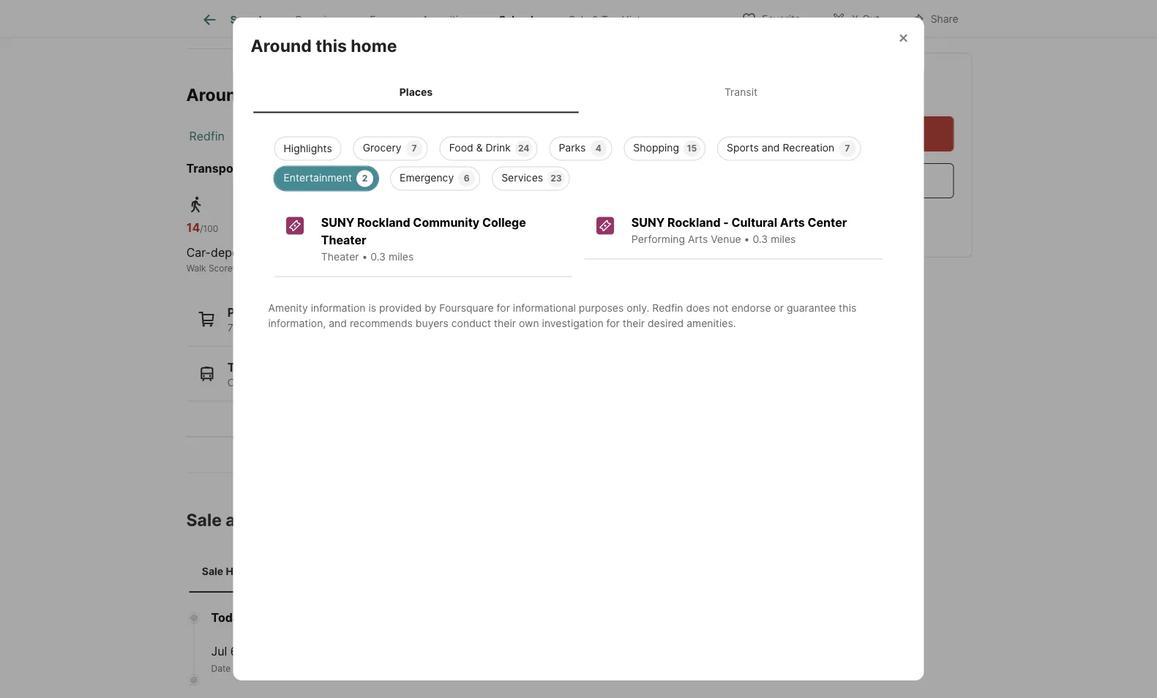 Task type: locate. For each thing, give the bounding box(es) containing it.
2 horizontal spatial rockland
[[668, 215, 721, 230]]

around inside dialog
[[251, 35, 312, 56]]

1 vertical spatial arts
[[688, 233, 708, 246]]

share
[[931, 13, 959, 25]]

1 horizontal spatial miles
[[771, 233, 796, 246]]

1 horizontal spatial •
[[744, 233, 750, 246]]

places for places
[[400, 86, 433, 98]]

0 vertical spatial &
[[592, 13, 599, 26]]

& inside sale & tax history tab
[[592, 13, 599, 26]]

-
[[724, 215, 729, 230]]

places up groceries,
[[227, 305, 265, 320]]

transit inside transit owl, rockland coaches, shortline hudson
[[227, 360, 268, 374]]

1 horizontal spatial 7
[[412, 143, 417, 154]]

1 vertical spatial 24
[[287, 322, 300, 334]]

transit for transit owl, rockland coaches, shortline hudson
[[227, 360, 268, 374]]

0.3 inside the 'suny rockland community college theater theater • 0.3 miles'
[[371, 251, 386, 263]]

& right the food
[[476, 142, 483, 154]]

1 suny from the left
[[321, 215, 355, 230]]

around this home dialog
[[233, 17, 924, 681]]

1 vertical spatial 0.3
[[371, 251, 386, 263]]

0 vertical spatial history
[[622, 13, 657, 26]]

1 vertical spatial theater
[[321, 251, 359, 263]]

1 vertical spatial this
[[839, 302, 857, 314]]

2 vertical spatial sale
[[202, 565, 223, 578]]

0 horizontal spatial 7
[[227, 322, 233, 334]]

arts left the venue
[[688, 233, 708, 246]]

0 vertical spatial tab list
[[186, 0, 683, 37]]

transit for transit
[[725, 86, 758, 98]]

suny rockland community college theater theater • 0.3 miles
[[321, 215, 526, 263]]

rockland inside suny rockland - cultural arts center performing arts venue • 0.3 miles
[[668, 215, 721, 230]]

jul
[[211, 644, 227, 658]]

sale for sale history
[[202, 565, 223, 578]]

(914) 548-0870 button
[[760, 204, 954, 239]]

0 horizontal spatial arts
[[688, 233, 708, 246]]

0 horizontal spatial around
[[186, 84, 247, 105]]

contact request a tour
[[760, 79, 898, 141]]

& left tax
[[592, 13, 599, 26]]

informational
[[513, 302, 576, 314]]

1 vertical spatial places
[[227, 305, 265, 320]]

services
[[502, 172, 543, 184]]

redfin up desired
[[652, 302, 683, 314]]

0 horizontal spatial suny
[[321, 215, 355, 230]]

1 horizontal spatial suny
[[632, 215, 665, 230]]

/100 left college on the top left
[[445, 223, 463, 234]]

0 horizontal spatial dr
[[336, 84, 355, 105]]

0 horizontal spatial 4
[[363, 322, 370, 334]]

1 vertical spatial 6
[[464, 173, 470, 184]]

1 vertical spatial transit
[[227, 360, 268, 374]]

this down overview
[[316, 35, 347, 56]]

24 inside places 7 groceries, 24 restaurants, 4 parks
[[287, 322, 300, 334]]

list box
[[262, 131, 895, 191]]

their left own
[[494, 317, 516, 330]]

(914)
[[822, 215, 852, 229]]

1 horizontal spatial /100
[[445, 223, 463, 234]]

york
[[276, 129, 301, 143]]

for right foursquare
[[497, 302, 510, 314]]

emergency
[[400, 172, 454, 184]]

6 right history on the bottom of page
[[380, 510, 391, 530]]

24
[[518, 143, 530, 154], [287, 322, 300, 334]]

contact
[[760, 79, 818, 97]]

history right tax
[[622, 13, 657, 26]]

0 horizontal spatial this
[[316, 35, 347, 56]]

• up information
[[362, 251, 368, 263]]

6,
[[230, 644, 241, 658]]

1 horizontal spatial history
[[622, 13, 657, 26]]

sale & tax history
[[569, 13, 657, 26]]

14 /100
[[186, 221, 218, 235]]

2 horizontal spatial for
[[607, 317, 620, 330]]

sale history
[[202, 565, 263, 578]]

1 horizontal spatial around
[[251, 35, 312, 56]]

suny inside suny rockland - cultural arts center performing arts venue • 0.3 miles
[[632, 215, 665, 230]]

sale up sale history
[[186, 510, 222, 530]]

rockland left -
[[668, 215, 721, 230]]

/100
[[200, 223, 218, 234], [445, 223, 463, 234]]

0 horizontal spatial rockland
[[256, 376, 301, 389]]

sale for sale & tax history
[[569, 13, 589, 26]]

0 horizontal spatial &
[[476, 142, 483, 154]]

& inside around this home dialog
[[476, 142, 483, 154]]

food & drink 24
[[449, 142, 530, 154]]

24 down amenity
[[287, 322, 300, 334]]

transit
[[725, 86, 758, 98], [227, 360, 268, 374]]

history
[[622, 13, 657, 26], [226, 565, 263, 578]]

sale up today
[[202, 565, 223, 578]]

rockland down 2
[[357, 215, 410, 230]]

around down the search
[[251, 35, 312, 56]]

their down the only.
[[623, 317, 645, 330]]

1 vertical spatial sale
[[186, 510, 222, 530]]

parks
[[373, 322, 400, 334]]

and left tax
[[226, 510, 257, 530]]

/100 inside 26 /100
[[445, 223, 463, 234]]

for
[[497, 302, 510, 314], [607, 317, 620, 330], [353, 510, 376, 530]]

transportation
[[186, 161, 272, 175]]

places 7 groceries, 24 restaurants, 4 parks
[[227, 305, 400, 334]]

0 horizontal spatial 0.3
[[371, 251, 386, 263]]

1 horizontal spatial and
[[329, 317, 347, 330]]

0 vertical spatial miles
[[771, 233, 796, 246]]

1 vertical spatial redfin
[[652, 302, 683, 314]]

schools
[[499, 13, 539, 26]]

tab list
[[186, 0, 683, 37], [251, 71, 907, 113]]

0 vertical spatial 24
[[518, 143, 530, 154]]

and for tax
[[226, 510, 257, 530]]

1 vertical spatial &
[[476, 142, 483, 154]]

1 horizontal spatial 6
[[380, 510, 391, 530]]

2 suny from the left
[[632, 215, 665, 230]]

2 horizontal spatial and
[[762, 142, 780, 154]]

6 down the food
[[464, 173, 470, 184]]

miles down cultural
[[771, 233, 796, 246]]

1 vertical spatial around
[[186, 84, 247, 105]]

by
[[425, 302, 437, 314]]

this right guarantee
[[839, 302, 857, 314]]

2 horizontal spatial 6
[[464, 173, 470, 184]]

tab list containing places
[[251, 71, 907, 113]]

sale inside tab
[[202, 565, 223, 578]]

1 horizontal spatial 0.3
[[753, 233, 768, 246]]

dr
[[336, 84, 355, 105], [464, 510, 484, 530]]

is
[[369, 302, 376, 314]]

places up 10952
[[400, 86, 433, 98]]

amenities.
[[687, 317, 736, 330]]

1998
[[244, 644, 271, 658]]

rockland right owl,
[[256, 376, 301, 389]]

history up today
[[226, 565, 263, 578]]

/100 up "car-"
[[200, 223, 218, 234]]

0 vertical spatial sale
[[569, 13, 589, 26]]

0 horizontal spatial and
[[226, 510, 257, 530]]

sale inside tab
[[569, 13, 589, 26]]

0 vertical spatial 4
[[596, 143, 602, 154]]

4 inside places 7 groceries, 24 restaurants, 4 parks
[[363, 322, 370, 334]]

rockland inside transit owl, rockland coaches, shortline hudson
[[256, 376, 301, 389]]

arts left 'center'
[[780, 215, 805, 230]]

7 left groceries,
[[227, 322, 233, 334]]

places
[[400, 86, 433, 98], [227, 305, 265, 320]]

provided
[[379, 302, 422, 314]]

6 up new
[[251, 84, 262, 105]]

foursquare
[[439, 302, 494, 314]]

amenity
[[268, 302, 308, 314]]

0 horizontal spatial smolley
[[266, 84, 332, 105]]

around this home element
[[251, 17, 415, 56]]

suny up performing
[[632, 215, 665, 230]]

places inside places 7 groceries, 24 restaurants, 4 parks
[[227, 305, 265, 320]]

0 vertical spatial arts
[[780, 215, 805, 230]]

around for around this home
[[251, 35, 312, 56]]

places inside tab
[[400, 86, 433, 98]]

1 vertical spatial •
[[362, 251, 368, 263]]

& for food
[[476, 142, 483, 154]]

history inside tab
[[226, 565, 263, 578]]

favorite
[[762, 13, 801, 25]]

0.3 down cultural
[[753, 233, 768, 246]]

4 left parks
[[363, 322, 370, 334]]

1 /100 from the left
[[200, 223, 218, 234]]

0 vertical spatial transit
[[725, 86, 758, 98]]

theater up information
[[321, 251, 359, 263]]

shopping
[[634, 142, 679, 154]]

/100 for 14
[[200, 223, 218, 234]]

date
[[211, 663, 231, 674]]

and inside amenity information is provided by foursquare for informational purposes only. redfin does not endorse or guarantee this information, and recommends buyers conduct their own investigation for their desired amenities.
[[329, 317, 347, 330]]

7 for sports and recreation
[[845, 143, 850, 154]]

0 vertical spatial around
[[251, 35, 312, 56]]

places for places 7 groceries, 24 restaurants, 4 parks
[[227, 305, 265, 320]]

miles up "provided"
[[389, 251, 414, 263]]

7 for grocery
[[412, 143, 417, 154]]

1 vertical spatial dr
[[464, 510, 484, 530]]

7 down the request
[[845, 143, 850, 154]]

0 horizontal spatial 24
[[287, 322, 300, 334]]

0 horizontal spatial their
[[494, 317, 516, 330]]

0 horizontal spatial 6
[[251, 84, 262, 105]]

0 vertical spatial and
[[762, 142, 780, 154]]

overview tab
[[280, 2, 355, 37]]

transit left contact
[[725, 86, 758, 98]]

0 horizontal spatial /100
[[200, 223, 218, 234]]

• inside suny rockland - cultural arts center performing arts venue • 0.3 miles
[[744, 233, 750, 246]]

0 horizontal spatial redfin
[[189, 129, 225, 143]]

2 their from the left
[[623, 317, 645, 330]]

1 horizontal spatial smolley
[[395, 510, 461, 530]]

theater down 2
[[321, 233, 366, 247]]

and inside list box
[[762, 142, 780, 154]]

1 theater from the top
[[321, 233, 366, 247]]

& for sale
[[592, 13, 599, 26]]

0 horizontal spatial transit
[[227, 360, 268, 374]]

purposes
[[579, 302, 624, 314]]

4
[[596, 143, 602, 154], [363, 322, 370, 334]]

2 horizontal spatial 7
[[845, 143, 850, 154]]

0 vertical spatial •
[[744, 233, 750, 246]]

24 inside 'food & drink 24'
[[518, 143, 530, 154]]

new york
[[248, 129, 301, 143]]

this inside amenity information is provided by foursquare for informational purposes only. redfin does not endorse or guarantee this information, and recommends buyers conduct their own investigation for their desired amenities.
[[839, 302, 857, 314]]

0 vertical spatial 0.3
[[753, 233, 768, 246]]

sale left tax
[[569, 13, 589, 26]]

4 inside around this home dialog
[[596, 143, 602, 154]]

their
[[494, 317, 516, 330], [623, 317, 645, 330]]

1 horizontal spatial redfin
[[652, 302, 683, 314]]

conduct
[[452, 317, 491, 330]]

0 horizontal spatial history
[[226, 565, 263, 578]]

around up redfin link
[[186, 84, 247, 105]]

suny inside the 'suny rockland community college theater theater • 0.3 miles'
[[321, 215, 355, 230]]

1 vertical spatial history
[[226, 565, 263, 578]]

• down cultural
[[744, 233, 750, 246]]

suny
[[321, 215, 355, 230], [632, 215, 665, 230]]

recommends
[[350, 317, 413, 330]]

transit inside tab
[[725, 86, 758, 98]]

24 right drink
[[518, 143, 530, 154]]

rockland for -
[[668, 215, 721, 230]]

0 horizontal spatial •
[[362, 251, 368, 263]]

1 horizontal spatial for
[[497, 302, 510, 314]]

1 vertical spatial and
[[329, 317, 347, 330]]

home
[[351, 35, 397, 56]]

1 horizontal spatial rockland
[[357, 215, 410, 230]]

1 horizontal spatial &
[[592, 13, 599, 26]]

0.3 up is
[[371, 251, 386, 263]]

10952
[[391, 129, 426, 143]]

2 /100 from the left
[[445, 223, 463, 234]]

1 vertical spatial tab list
[[251, 71, 907, 113]]

1 vertical spatial 4
[[363, 322, 370, 334]]

suny down entertainment
[[321, 215, 355, 230]]

7 inside places 7 groceries, 24 restaurants, 4 parks
[[227, 322, 233, 334]]

list box containing grocery
[[262, 131, 895, 191]]

1 horizontal spatial this
[[839, 302, 857, 314]]

0.3 inside suny rockland - cultural arts center performing arts venue • 0.3 miles
[[753, 233, 768, 246]]

1 vertical spatial miles
[[389, 251, 414, 263]]

does
[[686, 302, 710, 314]]

/100 inside the 14 /100
[[200, 223, 218, 234]]

and right sports
[[762, 142, 780, 154]]

2 vertical spatial and
[[226, 510, 257, 530]]

miles inside suny rockland - cultural arts center performing arts venue • 0.3 miles
[[771, 233, 796, 246]]

walk
[[186, 263, 206, 273]]

0 vertical spatial places
[[400, 86, 433, 98]]

0 horizontal spatial miles
[[389, 251, 414, 263]]

26 /100
[[430, 221, 463, 235]]

owl,
[[227, 376, 254, 389]]

theater
[[321, 233, 366, 247], [321, 251, 359, 263]]

restaurants,
[[303, 322, 361, 334]]

7 down 10952 link
[[412, 143, 417, 154]]

redfin up the transportation
[[189, 129, 225, 143]]

0 vertical spatial theater
[[321, 233, 366, 247]]

0 horizontal spatial for
[[353, 510, 376, 530]]

sale
[[569, 13, 589, 26], [186, 510, 222, 530], [202, 565, 223, 578]]

schools tab
[[484, 2, 554, 37]]

0.3
[[753, 233, 768, 246], [371, 251, 386, 263]]

24 for places
[[287, 322, 300, 334]]

not
[[713, 302, 729, 314]]

0 vertical spatial redfin
[[189, 129, 225, 143]]

1 horizontal spatial 4
[[596, 143, 602, 154]]

1 vertical spatial smolley
[[395, 510, 461, 530]]

1 horizontal spatial places
[[400, 86, 433, 98]]

jul 6, 1998 date
[[211, 644, 271, 674]]

1 horizontal spatial 24
[[518, 143, 530, 154]]

transit up owl,
[[227, 360, 268, 374]]

and down information
[[329, 317, 347, 330]]

®
[[232, 263, 238, 273]]

community
[[413, 215, 480, 230]]

shortline
[[352, 376, 399, 389]]

1 horizontal spatial transit
[[725, 86, 758, 98]]

overview
[[295, 13, 340, 26]]

1 horizontal spatial arts
[[780, 215, 805, 230]]

rockland inside the 'suny rockland community college theater theater • 0.3 miles'
[[357, 215, 410, 230]]

4 right parks
[[596, 143, 602, 154]]

endorse
[[732, 302, 771, 314]]

desired
[[648, 317, 684, 330]]

for down purposes
[[607, 317, 620, 330]]

sale and tax history for 6 smolley dr
[[186, 510, 484, 530]]

car-dependent walk score ®
[[186, 245, 271, 273]]

2 vertical spatial for
[[353, 510, 376, 530]]

and
[[762, 142, 780, 154], [329, 317, 347, 330], [226, 510, 257, 530]]

0 vertical spatial smolley
[[266, 84, 332, 105]]

for right history on the bottom of page
[[353, 510, 376, 530]]

1 horizontal spatial their
[[623, 317, 645, 330]]

0 horizontal spatial places
[[227, 305, 265, 320]]



Task type: vqa. For each thing, say whether or not it's contained in the screenshot.
Saturday
no



Task type: describe. For each thing, give the bounding box(es) containing it.
0870
[[883, 215, 914, 229]]

highlights
[[284, 142, 332, 155]]

venue
[[711, 233, 741, 246]]

performing
[[632, 233, 685, 246]]

parks
[[559, 142, 586, 154]]

groceries,
[[236, 322, 284, 334]]

tab list inside around this home dialog
[[251, 71, 907, 113]]

sale & tax history tab
[[554, 2, 671, 37]]

transit tab
[[579, 74, 904, 110]]

favorite button
[[729, 3, 813, 33]]

sale history tab list
[[186, 551, 364, 593]]

(914) 548-0870
[[822, 215, 914, 229]]

rockland for community
[[357, 215, 410, 230]]

college
[[482, 215, 526, 230]]

monsey
[[325, 129, 368, 143]]

hudson
[[402, 376, 439, 389]]

14
[[186, 221, 200, 235]]

only.
[[627, 302, 650, 314]]

history
[[290, 510, 349, 530]]

6 inside around this home dialog
[[464, 173, 470, 184]]

information
[[311, 302, 366, 314]]

suny for suny rockland community college theater
[[321, 215, 355, 230]]

1 horizontal spatial dr
[[464, 510, 484, 530]]

drink
[[486, 142, 511, 154]]

history inside tab
[[622, 13, 657, 26]]

548-
[[855, 215, 883, 229]]

share button
[[898, 3, 971, 33]]

15
[[687, 143, 697, 154]]

list box inside around this home dialog
[[262, 131, 895, 191]]

dependent
[[211, 245, 271, 260]]

request a tour button
[[760, 116, 954, 152]]

sports and recreation
[[727, 142, 835, 154]]

food
[[449, 142, 473, 154]]

places tab
[[254, 74, 579, 110]]

around for around 6 smolley dr
[[186, 84, 247, 105]]

1 vertical spatial for
[[607, 317, 620, 330]]

monsey link
[[325, 129, 368, 143]]

entertainment
[[284, 172, 352, 184]]

investigation
[[542, 317, 604, 330]]

tax
[[261, 510, 286, 530]]

x-
[[852, 13, 863, 25]]

own
[[519, 317, 539, 330]]

/100 for 26
[[445, 223, 463, 234]]

request
[[816, 127, 863, 141]]

around this home
[[251, 35, 397, 56]]

fees
[[370, 13, 393, 26]]

around 6 smolley dr
[[186, 84, 355, 105]]

redfin link
[[189, 129, 225, 143]]

(914) 548-0870 link
[[760, 204, 954, 239]]

2 vertical spatial 6
[[380, 510, 391, 530]]

recreation
[[783, 142, 835, 154]]

fees tab
[[355, 2, 407, 37]]

services 23
[[502, 172, 562, 184]]

amenities tab
[[407, 2, 484, 37]]

0 vertical spatial for
[[497, 302, 510, 314]]

0 vertical spatial 6
[[251, 84, 262, 105]]

amenity information is provided by foursquare for informational purposes only. redfin does not endorse or guarantee this information, and recommends buyers conduct their own investigation for their desired amenities.
[[268, 302, 857, 330]]

and for recreation
[[762, 142, 780, 154]]

23
[[551, 173, 562, 184]]

guarantee
[[787, 302, 836, 314]]

x-out
[[852, 13, 880, 25]]

10952 link
[[391, 129, 426, 143]]

tab list containing search
[[186, 0, 683, 37]]

search link
[[201, 11, 265, 29]]

26
[[430, 221, 445, 235]]

or
[[774, 302, 784, 314]]

score
[[209, 263, 232, 273]]

24 for food
[[518, 143, 530, 154]]

1 their from the left
[[494, 317, 516, 330]]

new york link
[[248, 129, 301, 143]]

• inside the 'suny rockland community college theater theater • 0.3 miles'
[[362, 251, 368, 263]]

miles inside the 'suny rockland community college theater theater • 0.3 miles'
[[389, 251, 414, 263]]

tax
[[602, 13, 619, 26]]

transit owl, rockland coaches, shortline hudson
[[227, 360, 439, 389]]

2
[[362, 173, 368, 184]]

coaches,
[[304, 376, 349, 389]]

search
[[230, 13, 265, 26]]

sale history tab
[[189, 554, 275, 590]]

sports
[[727, 142, 759, 154]]

amenities
[[422, 13, 470, 26]]

new
[[248, 129, 273, 143]]

x-out button
[[819, 3, 892, 33]]

2 theater from the top
[[321, 251, 359, 263]]

today
[[211, 610, 246, 625]]

cultural
[[732, 215, 777, 230]]

center
[[808, 215, 847, 230]]

0 vertical spatial dr
[[336, 84, 355, 105]]

buyers
[[416, 317, 449, 330]]

sale for sale and tax history for 6 smolley dr
[[186, 510, 222, 530]]

redfin inside amenity information is provided by foursquare for informational purposes only. redfin does not endorse or guarantee this information, and recommends buyers conduct their own investigation for their desired amenities.
[[652, 302, 683, 314]]

suny for suny rockland - cultural arts center
[[632, 215, 665, 230]]

suny rockland - cultural arts center performing arts venue • 0.3 miles
[[632, 215, 847, 246]]

0 vertical spatial this
[[316, 35, 347, 56]]

information,
[[268, 317, 326, 330]]

out
[[863, 13, 880, 25]]



